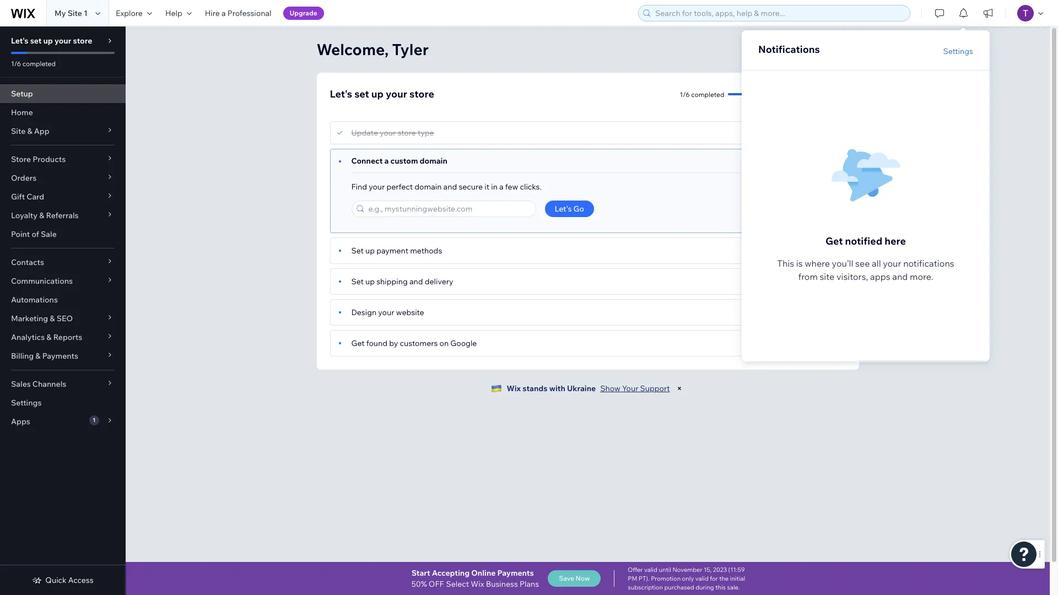 Task type: describe. For each thing, give the bounding box(es) containing it.
update
[[351, 128, 378, 138]]

0 horizontal spatial valid
[[644, 566, 658, 574]]

store
[[11, 154, 31, 164]]

your right update
[[380, 128, 396, 138]]

online
[[472, 568, 496, 578]]

start
[[412, 568, 430, 578]]

home
[[11, 108, 33, 117]]

sales
[[11, 379, 31, 389]]

hire a professional link
[[198, 0, 278, 26]]

site
[[820, 271, 835, 282]]

let's go button
[[545, 201, 594, 217]]

sale
[[41, 229, 57, 239]]

purchased
[[665, 584, 695, 592]]

1 vertical spatial store
[[410, 88, 434, 100]]

(11:59
[[729, 566, 745, 574]]

analytics & reports button
[[0, 328, 126, 347]]

go
[[574, 204, 584, 214]]

the
[[720, 575, 729, 583]]

customers
[[400, 339, 438, 348]]

your inside sidebar element
[[55, 36, 71, 46]]

update your store type
[[351, 128, 434, 138]]

communications button
[[0, 272, 126, 291]]

where
[[805, 258, 830, 269]]

notifications
[[759, 43, 820, 56]]

your left website
[[378, 308, 394, 318]]

help button
[[159, 0, 198, 26]]

get found by customers on google
[[351, 339, 477, 348]]

site for my
[[68, 8, 82, 18]]

seo
[[57, 314, 73, 324]]

custom
[[391, 156, 418, 166]]

up inside sidebar element
[[43, 36, 53, 46]]

subscription
[[628, 584, 663, 592]]

domain for custom
[[420, 156, 448, 166]]

show
[[601, 384, 621, 394]]

apps
[[871, 271, 891, 282]]

1/6 completed inside sidebar element
[[11, 60, 56, 68]]

design for design site
[[808, 43, 833, 53]]

accepting
[[432, 568, 470, 578]]

0 horizontal spatial and
[[410, 277, 423, 287]]

gift card
[[11, 192, 44, 202]]

visitors,
[[837, 271, 869, 282]]

& for site
[[27, 126, 32, 136]]

card
[[27, 192, 44, 202]]

Search for tools, apps, help & more... field
[[652, 6, 907, 21]]

gift card button
[[0, 187, 126, 206]]

welcome, tyler
[[317, 40, 429, 59]]

0 vertical spatial wix
[[507, 384, 521, 394]]

e.g., mystunningwebsite.com field
[[365, 201, 532, 217]]

set up shipping
[[772, 277, 831, 287]]

a for custom
[[385, 156, 389, 166]]

in
[[491, 182, 498, 192]]

apps
[[11, 417, 30, 427]]

sidebar element
[[0, 26, 126, 595]]

this
[[778, 258, 795, 269]]

let's inside button
[[555, 204, 572, 214]]

upgrade
[[290, 9, 317, 17]]

communications
[[11, 276, 73, 286]]

site for design
[[835, 43, 849, 53]]

domain for perfect
[[415, 182, 442, 192]]

type
[[418, 128, 434, 138]]

more.
[[910, 271, 934, 282]]

access
[[68, 576, 94, 586]]

analytics
[[11, 332, 45, 342]]

all
[[872, 258, 881, 269]]

set for set up shipping and delivery
[[351, 277, 364, 287]]

set for set up shipping
[[772, 277, 784, 287]]

design your website
[[351, 308, 424, 318]]

home link
[[0, 103, 126, 122]]

1/6 inside sidebar element
[[11, 60, 21, 68]]

you'll
[[832, 258, 854, 269]]

site & app button
[[0, 122, 126, 141]]

store inside sidebar element
[[73, 36, 92, 46]]

ukraine
[[567, 384, 596, 394]]

methods
[[410, 246, 442, 256]]

up up update
[[371, 88, 384, 100]]

set for set up payments
[[769, 246, 781, 256]]

50%
[[412, 579, 427, 589]]

1 horizontal spatial valid
[[696, 575, 709, 583]]

offer valid until november 15, 2023 (11:59 pm pt). promotion only valid for the initial subscription purchased during this sale.
[[628, 566, 746, 592]]

billing & payments button
[[0, 347, 126, 366]]

settings for settings link
[[11, 398, 42, 408]]

sales channels
[[11, 379, 66, 389]]

2023
[[713, 566, 727, 574]]

set for set up payment methods
[[351, 246, 364, 256]]

1 horizontal spatial 1/6
[[680, 90, 690, 98]]

payments for billing & payments
[[42, 351, 78, 361]]

promotion
[[651, 575, 681, 583]]

let's go
[[555, 204, 584, 214]]

off
[[429, 579, 444, 589]]

on
[[440, 339, 449, 348]]

explore
[[116, 8, 143, 18]]

set up shipping button
[[762, 273, 841, 290]]

settings for the settings button
[[944, 46, 974, 56]]

a for professional
[[222, 8, 226, 18]]

shipping
[[377, 277, 408, 287]]

1 vertical spatial set
[[355, 88, 369, 100]]

products
[[33, 154, 66, 164]]

this
[[716, 584, 726, 592]]

pm
[[628, 575, 638, 583]]

billing
[[11, 351, 34, 361]]

payments inside start accepting online payments 50% off select wix business plans
[[498, 568, 534, 578]]

secure
[[459, 182, 483, 192]]

offer
[[628, 566, 643, 574]]

find your perfect domain and secure it in a few clicks.
[[351, 182, 542, 192]]

show your support button
[[601, 384, 670, 394]]



Task type: locate. For each thing, give the bounding box(es) containing it.
2 vertical spatial store
[[398, 128, 416, 138]]

let's set up your store down my
[[11, 36, 92, 46]]

1 vertical spatial payments
[[42, 351, 78, 361]]

2 vertical spatial site
[[11, 126, 25, 136]]

1 horizontal spatial and
[[444, 182, 457, 192]]

1 horizontal spatial 1
[[93, 417, 96, 424]]

tyler
[[392, 40, 429, 59]]

marketing & seo
[[11, 314, 73, 324]]

wix down online
[[471, 579, 484, 589]]

your inside "this is where you'll see all your notifications from site visitors, apps and more."
[[883, 258, 902, 269]]

0 vertical spatial 1/6 completed
[[11, 60, 56, 68]]

a right in at the top left
[[500, 182, 504, 192]]

set up payments
[[769, 246, 831, 256]]

orders button
[[0, 169, 126, 187]]

2 horizontal spatial site
[[835, 43, 849, 53]]

business
[[486, 579, 518, 589]]

site inside dropdown button
[[11, 126, 25, 136]]

and right apps
[[893, 271, 908, 282]]

wix left stands
[[507, 384, 521, 394]]

with
[[550, 384, 566, 394]]

0 horizontal spatial let's
[[11, 36, 28, 46]]

1 horizontal spatial settings
[[944, 46, 974, 56]]

domain right perfect
[[415, 182, 442, 192]]

hire a professional
[[205, 8, 272, 18]]

loyalty & referrals
[[11, 211, 79, 221]]

1 horizontal spatial set
[[355, 88, 369, 100]]

and inside "this is where you'll see all your notifications from site visitors, apps and more."
[[893, 271, 908, 282]]

delivery
[[425, 277, 454, 287]]

1 vertical spatial let's
[[330, 88, 352, 100]]

site right notifications
[[835, 43, 849, 53]]

let's set up your store inside sidebar element
[[11, 36, 92, 46]]

domain up find your perfect domain and secure it in a few clicks.
[[420, 156, 448, 166]]

your right find
[[369, 182, 385, 192]]

0 vertical spatial valid
[[644, 566, 658, 574]]

gift
[[11, 192, 25, 202]]

& for billing
[[35, 351, 41, 361]]

loyalty
[[11, 211, 37, 221]]

get left found on the bottom of page
[[351, 339, 365, 348]]

plans
[[520, 579, 539, 589]]

1 vertical spatial 1/6 completed
[[680, 90, 725, 98]]

0 vertical spatial completed
[[23, 60, 56, 68]]

1 vertical spatial get
[[351, 339, 365, 348]]

up left 'payment'
[[366, 246, 375, 256]]

1 vertical spatial 1
[[93, 417, 96, 424]]

notifications
[[904, 258, 955, 269]]

site
[[68, 8, 82, 18], [835, 43, 849, 53], [11, 126, 25, 136]]

wix inside start accepting online payments 50% off select wix business plans
[[471, 579, 484, 589]]

1 vertical spatial a
[[385, 156, 389, 166]]

design
[[808, 43, 833, 53], [351, 308, 377, 318]]

site down home on the top of page
[[11, 126, 25, 136]]

design down search for tools, apps, help & more... field
[[808, 43, 833, 53]]

0 horizontal spatial 1/6 completed
[[11, 60, 56, 68]]

and
[[444, 182, 457, 192], [893, 271, 908, 282], [410, 277, 423, 287]]

automations link
[[0, 291, 126, 309]]

up up setup link
[[43, 36, 53, 46]]

store products button
[[0, 150, 126, 169]]

1 horizontal spatial completed
[[692, 90, 725, 98]]

let's up update
[[330, 88, 352, 100]]

up
[[783, 246, 793, 256], [786, 277, 796, 287]]

point of sale link
[[0, 225, 126, 244]]

few
[[505, 182, 518, 192]]

it
[[485, 182, 490, 192]]

1 vertical spatial wix
[[471, 579, 484, 589]]

1 right my
[[84, 8, 88, 18]]

payments inside set up payments button
[[795, 246, 831, 256]]

get up you'll
[[826, 235, 843, 248]]

0 vertical spatial store
[[73, 36, 92, 46]]

up for shipping
[[786, 277, 796, 287]]

up for payments
[[783, 246, 793, 256]]

set up update
[[355, 88, 369, 100]]

let's up setup
[[11, 36, 28, 46]]

orders
[[11, 173, 37, 183]]

your right all at top right
[[883, 258, 902, 269]]

my site 1
[[55, 8, 88, 18]]

1 vertical spatial design
[[351, 308, 377, 318]]

a left custom on the top
[[385, 156, 389, 166]]

and left delivery
[[410, 277, 423, 287]]

store left type
[[398, 128, 416, 138]]

now
[[576, 574, 590, 583]]

& right billing
[[35, 351, 41, 361]]

sales channels button
[[0, 375, 126, 394]]

1 vertical spatial site
[[835, 43, 849, 53]]

&
[[27, 126, 32, 136], [39, 211, 44, 221], [50, 314, 55, 324], [46, 332, 52, 342], [35, 351, 41, 361]]

1 vertical spatial 1/6
[[680, 90, 690, 98]]

payments
[[795, 246, 831, 256], [42, 351, 78, 361], [498, 568, 534, 578]]

up up this on the top right of the page
[[783, 246, 793, 256]]

1 horizontal spatial wix
[[507, 384, 521, 394]]

design up found on the bottom of page
[[351, 308, 377, 318]]

set down this on the top right of the page
[[772, 277, 784, 287]]

marketing
[[11, 314, 48, 324]]

2 vertical spatial a
[[500, 182, 504, 192]]

set up setup
[[30, 36, 42, 46]]

0 vertical spatial up
[[783, 246, 793, 256]]

2 horizontal spatial a
[[500, 182, 504, 192]]

2 vertical spatial payments
[[498, 568, 534, 578]]

0 vertical spatial get
[[826, 235, 843, 248]]

select
[[446, 579, 469, 589]]

0 horizontal spatial design
[[351, 308, 377, 318]]

2 vertical spatial let's
[[555, 204, 572, 214]]

payments inside billing & payments popup button
[[42, 351, 78, 361]]

site right my
[[68, 8, 82, 18]]

design for design your website
[[351, 308, 377, 318]]

valid up pt).
[[644, 566, 658, 574]]

billing & payments
[[11, 351, 78, 361]]

your down my
[[55, 36, 71, 46]]

during
[[696, 584, 714, 592]]

1 vertical spatial domain
[[415, 182, 442, 192]]

0 horizontal spatial get
[[351, 339, 365, 348]]

perfect
[[387, 182, 413, 192]]

stands
[[523, 384, 548, 394]]

let's left go
[[555, 204, 572, 214]]

0 horizontal spatial site
[[11, 126, 25, 136]]

set
[[30, 36, 42, 46], [355, 88, 369, 100]]

15,
[[704, 566, 712, 574]]

0 horizontal spatial completed
[[23, 60, 56, 68]]

0 horizontal spatial set
[[30, 36, 42, 46]]

my
[[55, 8, 66, 18]]

1 vertical spatial let's set up your store
[[330, 88, 434, 100]]

& left reports
[[46, 332, 52, 342]]

0 horizontal spatial 1/6
[[11, 60, 21, 68]]

let's inside sidebar element
[[11, 36, 28, 46]]

0 horizontal spatial settings
[[11, 398, 42, 408]]

valid up during
[[696, 575, 709, 583]]

0 vertical spatial a
[[222, 8, 226, 18]]

completed
[[23, 60, 56, 68], [692, 90, 725, 98]]

0 vertical spatial set
[[30, 36, 42, 46]]

welcome,
[[317, 40, 389, 59]]

app
[[34, 126, 49, 136]]

set up this on the top right of the page
[[769, 246, 781, 256]]

1 vertical spatial up
[[786, 277, 796, 287]]

& for loyalty
[[39, 211, 44, 221]]

connect
[[351, 156, 383, 166]]

settings
[[944, 46, 974, 56], [11, 398, 42, 408]]

2 horizontal spatial and
[[893, 271, 908, 282]]

& for marketing
[[50, 314, 55, 324]]

of
[[32, 229, 39, 239]]

payment
[[377, 246, 409, 256]]

your up update your store type
[[386, 88, 407, 100]]

contacts
[[11, 257, 44, 267]]

0 vertical spatial 1/6
[[11, 60, 21, 68]]

is
[[797, 258, 803, 269]]

payments down analytics & reports popup button
[[42, 351, 78, 361]]

0 horizontal spatial let's set up your store
[[11, 36, 92, 46]]

& left app
[[27, 126, 32, 136]]

set inside sidebar element
[[30, 36, 42, 46]]

quick access
[[45, 576, 94, 586]]

settings inside sidebar element
[[11, 398, 42, 408]]

1 down settings link
[[93, 417, 96, 424]]

store up type
[[410, 88, 434, 100]]

up left shipping
[[366, 277, 375, 287]]

1 horizontal spatial let's set up your store
[[330, 88, 434, 100]]

1 horizontal spatial payments
[[498, 568, 534, 578]]

setup link
[[0, 84, 126, 103]]

payments for set up payments
[[795, 246, 831, 256]]

this is where you'll see all your notifications from site visitors, apps and more.
[[778, 258, 955, 282]]

0 vertical spatial domain
[[420, 156, 448, 166]]

get for get found by customers on google
[[351, 339, 365, 348]]

a right hire
[[222, 8, 226, 18]]

website
[[396, 308, 424, 318]]

0 horizontal spatial wix
[[471, 579, 484, 589]]

set inside set up shipping button
[[772, 277, 784, 287]]

1 horizontal spatial design
[[808, 43, 833, 53]]

0 horizontal spatial a
[[222, 8, 226, 18]]

set up shipping and delivery
[[351, 277, 454, 287]]

up left from
[[786, 277, 796, 287]]

professional
[[228, 8, 272, 18]]

0 vertical spatial settings
[[944, 46, 974, 56]]

0 horizontal spatial 1
[[84, 8, 88, 18]]

& inside "popup button"
[[50, 314, 55, 324]]

0 vertical spatial let's set up your store
[[11, 36, 92, 46]]

1 vertical spatial valid
[[696, 575, 709, 583]]

sale.
[[727, 584, 740, 592]]

by
[[389, 339, 398, 348]]

set inside set up payments button
[[769, 246, 781, 256]]

1
[[84, 8, 88, 18], [93, 417, 96, 424]]

initial
[[730, 575, 746, 583]]

payments up where
[[795, 246, 831, 256]]

design site
[[808, 43, 849, 53]]

0 vertical spatial 1
[[84, 8, 88, 18]]

1 horizontal spatial a
[[385, 156, 389, 166]]

payments up business
[[498, 568, 534, 578]]

here
[[885, 235, 906, 248]]

1 horizontal spatial site
[[68, 8, 82, 18]]

1 vertical spatial completed
[[692, 90, 725, 98]]

start accepting online payments 50% off select wix business plans
[[412, 568, 539, 589]]

reports
[[53, 332, 82, 342]]

0 vertical spatial let's
[[11, 36, 28, 46]]

1 horizontal spatial let's
[[330, 88, 352, 100]]

up
[[43, 36, 53, 46], [371, 88, 384, 100], [366, 246, 375, 256], [366, 277, 375, 287]]

store down the 'my site 1'
[[73, 36, 92, 46]]

and left secure
[[444, 182, 457, 192]]

& right loyalty
[[39, 211, 44, 221]]

2 horizontal spatial payments
[[795, 246, 831, 256]]

setup
[[11, 89, 33, 99]]

0 horizontal spatial payments
[[42, 351, 78, 361]]

& left seo on the left bottom
[[50, 314, 55, 324]]

2 horizontal spatial let's
[[555, 204, 572, 214]]

marketing & seo button
[[0, 309, 126, 328]]

point of sale
[[11, 229, 57, 239]]

get
[[826, 235, 843, 248], [351, 339, 365, 348]]

1 horizontal spatial 1/6 completed
[[680, 90, 725, 98]]

0 vertical spatial design
[[808, 43, 833, 53]]

referrals
[[46, 211, 79, 221]]

quick
[[45, 576, 67, 586]]

1 inside sidebar element
[[93, 417, 96, 424]]

get notified here
[[826, 235, 906, 248]]

store products
[[11, 154, 66, 164]]

your
[[622, 384, 639, 394]]

point
[[11, 229, 30, 239]]

get for get notified here
[[826, 235, 843, 248]]

for
[[710, 575, 718, 583]]

set left 'payment'
[[351, 246, 364, 256]]

1 horizontal spatial get
[[826, 235, 843, 248]]

let's set up your store up update your store type
[[330, 88, 434, 100]]

0 vertical spatial payments
[[795, 246, 831, 256]]

help
[[165, 8, 182, 18]]

set left shipping
[[351, 277, 364, 287]]

find
[[351, 182, 367, 192]]

pt).
[[639, 575, 650, 583]]

1 vertical spatial settings
[[11, 398, 42, 408]]

0 vertical spatial site
[[68, 8, 82, 18]]

completed inside sidebar element
[[23, 60, 56, 68]]

support
[[640, 384, 670, 394]]

& for analytics
[[46, 332, 52, 342]]



